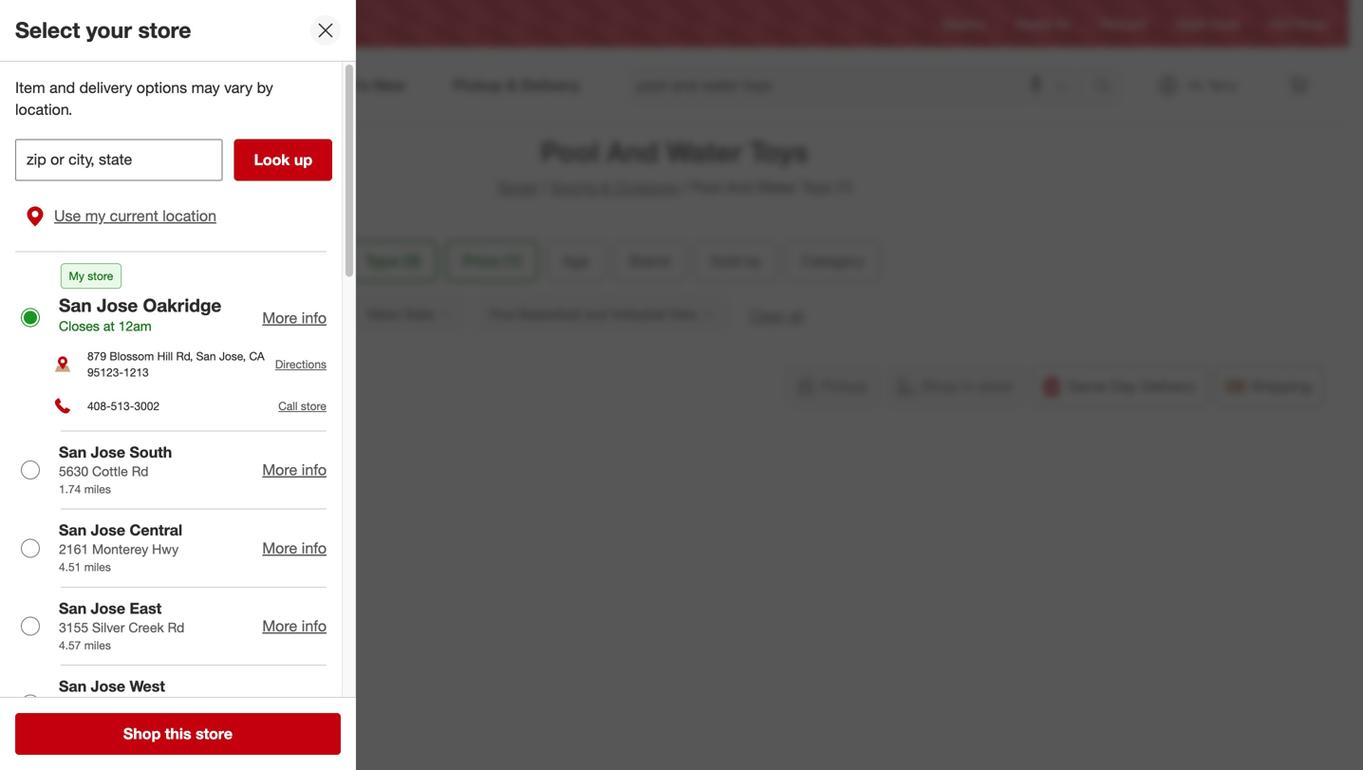 Task type: locate. For each thing, give the bounding box(es) containing it.
miles down cottle at the bottom left of page
[[84, 482, 111, 496]]

all
[[790, 306, 804, 325]]

2 horizontal spatial (1)
[[836, 178, 853, 197]]

jose up at
[[97, 294, 138, 316]]

shop inside button
[[123, 725, 161, 743]]

more for san jose oakridge
[[262, 308, 298, 327]]

san inside dropdown button
[[154, 17, 174, 31]]

use my current location
[[54, 207, 217, 225]]

more for san jose east
[[262, 617, 298, 635]]

san inside san jose central 2161 monterey hwy 4.51 miles
[[59, 521, 87, 540]]

shop down the ave
[[123, 725, 161, 743]]

pickup
[[821, 377, 867, 395]]

4.57
[[59, 638, 81, 652]]

by
[[257, 78, 273, 97], [746, 252, 762, 270]]

clear
[[749, 306, 785, 325]]

2 vertical spatial water
[[203, 377, 240, 395]]

/ right outdoors
[[683, 178, 688, 197]]

jose up hillsdale
[[91, 677, 125, 696]]

shop
[[922, 377, 958, 395], [123, 725, 161, 743]]

rd,
[[176, 349, 193, 363]]

2 / from the left
[[683, 178, 688, 197]]

3 more info from the top
[[262, 539, 327, 557]]

more info for san jose central
[[262, 539, 327, 557]]

directions
[[275, 357, 327, 371]]

1 horizontal spatial /
[[683, 178, 688, 197]]

0 vertical spatial by
[[257, 78, 273, 97]]

target circle link
[[1176, 16, 1240, 32]]

san for san jose oakridge
[[154, 17, 174, 31]]

shop in store
[[922, 377, 1013, 395]]

0 horizontal spatial (1)
[[306, 252, 324, 270]]

5 info from the top
[[302, 695, 327, 713]]

san up 5630
[[59, 443, 87, 462]]

None radio
[[21, 308, 40, 327], [21, 461, 40, 480], [21, 308, 40, 327], [21, 461, 40, 480]]

1 horizontal spatial shop
[[922, 377, 958, 395]]

jose inside san jose east 3155 silver creek rd 4.57 miles
[[91, 599, 125, 618]]

san inside san jose west 1811 hillsdale ave
[[59, 677, 87, 696]]

jose
[[177, 17, 201, 31], [97, 294, 138, 316], [91, 443, 125, 462], [91, 521, 125, 540], [91, 599, 125, 618], [91, 677, 125, 696]]

delivery
[[79, 78, 132, 97]]

miles
[[84, 482, 111, 496], [84, 560, 111, 574], [84, 638, 111, 652]]

san inside san jose oakridge closes at 12am
[[59, 294, 92, 316]]

3 more from the top
[[262, 539, 298, 557]]

miles inside san jose central 2161 monterey hwy 4.51 miles
[[84, 560, 111, 574]]

jose up cottle at the bottom left of page
[[91, 443, 125, 462]]

stores
[[1295, 17, 1328, 31]]

jose up monterey
[[91, 521, 125, 540]]

san up closes
[[59, 294, 92, 316]]

2 more from the top
[[262, 461, 298, 479]]

(1) right deals on the left of page
[[306, 252, 324, 270]]

rd
[[132, 463, 149, 480], [168, 619, 185, 636]]

5 more from the top
[[262, 695, 298, 713]]

type
[[365, 252, 399, 270]]

this
[[165, 725, 192, 743]]

water balls button
[[353, 293, 468, 335]]

None text field
[[15, 139, 223, 181]]

oakridge up vary
[[204, 17, 251, 31]]

water up outdoors
[[667, 135, 742, 169]]

jose inside san jose oakridge closes at 12am
[[97, 294, 138, 316]]

shop left in
[[922, 377, 958, 395]]

jose for san jose oakridge closes at 12am
[[97, 294, 138, 316]]

jose up 'may'
[[177, 17, 201, 31]]

price
[[463, 252, 500, 270]]

clear all button
[[749, 305, 804, 326]]

1 vertical spatial by
[[746, 252, 762, 270]]

more info link for san jose east
[[262, 617, 327, 635]]

san jose central 2161 monterey hwy 4.51 miles
[[59, 521, 182, 574]]

sports
[[551, 178, 597, 197]]

/ right target 'link' at the left of page
[[542, 178, 547, 197]]

and left volleyball
[[585, 306, 608, 322]]

2 more info link from the top
[[262, 461, 327, 479]]

0 vertical spatial pool
[[541, 135, 599, 169]]

sold by
[[710, 252, 762, 270]]

san up 1811
[[59, 677, 87, 696]]

store for shop in store
[[979, 377, 1013, 395]]

san for san jose central 2161 monterey hwy 4.51 miles
[[59, 521, 87, 540]]

2 info from the top
[[302, 461, 327, 479]]

4 more info link from the top
[[262, 617, 327, 635]]

0 horizontal spatial water
[[203, 377, 240, 395]]

jose up "silver"
[[91, 599, 125, 618]]

shop inside button
[[922, 377, 958, 395]]

registry
[[944, 17, 986, 31]]

pool right outdoors
[[692, 178, 722, 197]]

2 more info from the top
[[262, 461, 327, 479]]

miles down "silver"
[[84, 638, 111, 652]]

(1) right price
[[504, 252, 522, 270]]

west
[[130, 677, 165, 696]]

select your store dialog
[[0, 0, 356, 770]]

san inside san jose east 3155 silver creek rd 4.57 miles
[[59, 599, 87, 618]]

more info
[[262, 308, 327, 327], [262, 461, 327, 479], [262, 539, 327, 557], [262, 617, 327, 635], [262, 695, 327, 713]]

deals
[[261, 252, 302, 270]]

2 vertical spatial miles
[[84, 638, 111, 652]]

0 horizontal spatial /
[[542, 178, 547, 197]]

water inside 1 result for "pool and water toys"
[[203, 377, 240, 395]]

0 vertical spatial rd
[[132, 463, 149, 480]]

(3)
[[403, 252, 421, 270]]

jose for san jose west 1811 hillsdale ave
[[91, 677, 125, 696]]

location
[[163, 207, 217, 225]]

more info link
[[262, 308, 327, 327], [262, 461, 327, 479], [262, 539, 327, 557], [262, 617, 327, 635], [262, 695, 327, 713]]

0 vertical spatial miles
[[84, 482, 111, 496]]

water down "jose,"
[[203, 377, 240, 395]]

1 vertical spatial miles
[[84, 560, 111, 574]]

2161
[[59, 541, 88, 558]]

jose for san jose south 5630 cottle rd 1.74 miles
[[91, 443, 125, 462]]

may
[[191, 78, 220, 97]]

san right rd,
[[196, 349, 216, 363]]

by right sold
[[746, 252, 762, 270]]

and up location. at the left top of page
[[50, 78, 75, 97]]

2 miles from the top
[[84, 560, 111, 574]]

1 vertical spatial pool
[[692, 178, 722, 197]]

use my current location link
[[15, 193, 327, 240]]

target left circle
[[1176, 17, 1207, 31]]

info for san jose oakridge
[[302, 308, 327, 327]]

target
[[1176, 17, 1207, 31], [497, 178, 538, 197]]

pool
[[489, 306, 516, 322]]

5 more info link from the top
[[262, 695, 327, 713]]

oakridge inside san jose oakridge closes at 12am
[[143, 294, 222, 316]]

1 miles from the top
[[84, 482, 111, 496]]

store inside button
[[979, 377, 1013, 395]]

sold
[[710, 252, 741, 270]]

dive toys button
[[242, 293, 345, 335]]

(1)
[[836, 178, 853, 197], [306, 252, 324, 270], [504, 252, 522, 270]]

1 vertical spatial oakridge
[[143, 294, 222, 316]]

item
[[15, 78, 45, 97]]

rd inside san jose south 5630 cottle rd 1.74 miles
[[132, 463, 149, 480]]

oakridge down sort button
[[143, 294, 222, 316]]

san inside 879 blossom hill rd, san jose, ca 95123-1213
[[196, 349, 216, 363]]

1 more info link from the top
[[262, 308, 327, 327]]

by right vary
[[257, 78, 273, 97]]

1 vertical spatial shop
[[123, 725, 161, 743]]

pool up "sports"
[[541, 135, 599, 169]]

jose inside san jose central 2161 monterey hwy 4.51 miles
[[91, 521, 125, 540]]

san jose west 1811 hillsdale ave
[[59, 677, 168, 714]]

and inside 1 result for "pool and water toys"
[[173, 377, 199, 395]]

0 horizontal spatial rd
[[132, 463, 149, 480]]

0 vertical spatial toys
[[750, 135, 809, 169]]

more info for san jose oakridge
[[262, 308, 327, 327]]

more
[[262, 308, 298, 327], [262, 461, 298, 479], [262, 539, 298, 557], [262, 617, 298, 635], [262, 695, 298, 713]]

same
[[1068, 377, 1107, 395]]

oakridge for san jose oakridge
[[204, 17, 251, 31]]

3 info from the top
[[302, 539, 327, 557]]

san right your
[[154, 17, 174, 31]]

0 vertical spatial oakridge
[[204, 17, 251, 31]]

registry link
[[944, 16, 986, 32]]

miles inside san jose south 5630 cottle rd 1.74 miles
[[84, 482, 111, 496]]

my
[[85, 207, 106, 225]]

None radio
[[21, 539, 40, 558], [21, 617, 40, 636], [21, 539, 40, 558], [21, 617, 40, 636]]

jose inside san jose south 5630 cottle rd 1.74 miles
[[91, 443, 125, 462]]

san up 3155
[[59, 599, 87, 618]]

4 more from the top
[[262, 617, 298, 635]]

rd right the creek at the left bottom
[[168, 619, 185, 636]]

3 miles from the top
[[84, 638, 111, 652]]

location.
[[15, 100, 73, 119]]

south
[[130, 443, 172, 462]]

filter
[[67, 252, 104, 270]]

"pool
[[132, 377, 169, 395]]

target inside pool and water toys target / sports & outdoors / pool and water toys (1)
[[497, 178, 538, 197]]

store for shop this store
[[196, 725, 233, 743]]

(1) for price (1)
[[504, 252, 522, 270]]

1811
[[59, 697, 88, 714]]

4 info from the top
[[302, 617, 327, 635]]

san jose oakridge button
[[119, 7, 263, 41]]

san up 2161
[[59, 521, 87, 540]]

east
[[130, 599, 162, 618]]

1 vertical spatial target
[[497, 178, 538, 197]]

1 horizontal spatial by
[[746, 252, 762, 270]]

0 vertical spatial shop
[[922, 377, 958, 395]]

and down rd,
[[173, 377, 199, 395]]

oakridge inside dropdown button
[[204, 17, 251, 31]]

1 vertical spatial rd
[[168, 619, 185, 636]]

in
[[963, 377, 975, 395]]

day
[[1112, 377, 1138, 395]]

info for san jose south
[[302, 461, 327, 479]]

1 more from the top
[[262, 308, 298, 327]]

shipping button
[[1217, 366, 1324, 407]]

pool
[[541, 135, 599, 169], [692, 178, 722, 197]]

miles right 4.51
[[84, 560, 111, 574]]

0 vertical spatial water
[[667, 135, 742, 169]]

0 horizontal spatial target
[[497, 178, 538, 197]]

for
[[110, 377, 128, 395]]

hillsdale
[[92, 697, 143, 714]]

4 more info from the top
[[262, 617, 327, 635]]

1 info from the top
[[302, 308, 327, 327]]

0 horizontal spatial shop
[[123, 725, 161, 743]]

shop this store
[[123, 725, 233, 743]]

more info for san jose south
[[262, 461, 327, 479]]

1 horizontal spatial (1)
[[504, 252, 522, 270]]

target left "sports"
[[497, 178, 538, 197]]

info
[[302, 308, 327, 327], [302, 461, 327, 479], [302, 539, 327, 557], [302, 617, 327, 635], [302, 695, 327, 713]]

shop for shop in store
[[922, 377, 958, 395]]

jose inside san jose west 1811 hillsdale ave
[[91, 677, 125, 696]]

What can we help you find? suggestions appear below search field
[[626, 65, 1099, 106]]

swim central 60" inflatable swimming pool float toy - yellow/blue image
[[32, 449, 325, 741], [32, 449, 325, 741]]

jose inside dropdown button
[[177, 17, 201, 31]]

0 vertical spatial target
[[1176, 17, 1207, 31]]

shop for shop this store
[[123, 725, 161, 743]]

silver
[[92, 619, 125, 636]]

san for san jose east 3155 silver creek rd 4.57 miles
[[59, 599, 87, 618]]

up
[[294, 151, 313, 169]]

san inside san jose south 5630 cottle rd 1.74 miles
[[59, 443, 87, 462]]

(1) up category
[[836, 178, 853, 197]]

1 horizontal spatial rd
[[168, 619, 185, 636]]

store inside button
[[196, 725, 233, 743]]

0 horizontal spatial by
[[257, 78, 273, 97]]

jose for san jose east 3155 silver creek rd 4.57 miles
[[91, 599, 125, 618]]

ad
[[1056, 17, 1070, 31]]

directions link
[[275, 357, 327, 371]]

central
[[130, 521, 182, 540]]

4.51
[[59, 560, 81, 574]]

cottle
[[92, 463, 128, 480]]

rd down south
[[132, 463, 149, 480]]

more info link for san jose south
[[262, 461, 327, 479]]

toys
[[286, 306, 312, 322]]

store for select your store
[[138, 17, 191, 43]]

1 more info from the top
[[262, 308, 327, 327]]

water up sold by in the top of the page
[[758, 178, 797, 197]]

closes
[[59, 318, 100, 334]]

filter (5)
[[67, 252, 125, 270]]

3 more info link from the top
[[262, 539, 327, 557]]

1 vertical spatial water
[[758, 178, 797, 197]]



Task type: describe. For each thing, give the bounding box(es) containing it.
san jose east 3155 silver creek rd 4.57 miles
[[59, 599, 185, 652]]

sale button
[[25, 293, 99, 335]]

san for san jose west 1811 hillsdale ave
[[59, 677, 87, 696]]

find stores link
[[1270, 16, 1328, 32]]

san for san jose south 5630 cottle rd 1.74 miles
[[59, 443, 87, 462]]

same day delivery button
[[1033, 366, 1209, 407]]

0 horizontal spatial pool
[[541, 135, 599, 169]]

1.74
[[59, 482, 81, 496]]

none text field inside select your store dialog
[[15, 139, 223, 181]]

sort button
[[148, 240, 236, 282]]

2 horizontal spatial water
[[758, 178, 797, 197]]

pool and water toys target / sports & outdoors / pool and water toys (1)
[[497, 135, 853, 197]]

san jose south 5630 cottle rd 1.74 miles
[[59, 443, 172, 496]]

oakridge for san jose oakridge closes at 12am
[[143, 294, 222, 316]]

pool basketball and volleyball sets button
[[475, 293, 730, 335]]

find stores
[[1270, 17, 1328, 31]]

1 result for "pool and water toys"
[[25, 371, 278, 397]]

sets
[[670, 306, 697, 322]]

1213
[[123, 365, 149, 380]]

dive
[[256, 306, 282, 322]]

look up button
[[234, 139, 333, 181]]

miles inside san jose east 3155 silver creek rd 4.57 miles
[[84, 638, 111, 652]]

by inside "item and delivery options may vary by location."
[[257, 78, 273, 97]]

options
[[137, 78, 187, 97]]

info for san jose central
[[302, 539, 327, 557]]

jose,
[[219, 349, 246, 363]]

result
[[43, 371, 102, 397]]

creek
[[129, 619, 164, 636]]

clear all
[[749, 306, 804, 325]]

shipping
[[1252, 377, 1312, 395]]

dive toys
[[256, 306, 312, 322]]

pool basketball and volleyball sets
[[489, 306, 697, 322]]

more info link for san jose oakridge
[[262, 308, 327, 327]]

more for san jose south
[[262, 461, 298, 479]]

$150
[[120, 306, 149, 322]]

vary
[[224, 78, 253, 97]]

my
[[69, 269, 84, 283]]

delivery
[[1142, 377, 1197, 395]]

info for san jose east
[[302, 617, 327, 635]]

call store
[[279, 399, 327, 413]]

ave
[[146, 697, 168, 714]]

more info for san jose east
[[262, 617, 327, 635]]

select your store
[[15, 17, 191, 43]]

weekly
[[1016, 17, 1053, 31]]

1 horizontal spatial water
[[667, 135, 742, 169]]

miles for south
[[84, 482, 111, 496]]

more info link for san jose central
[[262, 539, 327, 557]]

1 horizontal spatial target
[[1176, 17, 1207, 31]]

1 vertical spatial toys
[[802, 178, 832, 197]]

weekly ad
[[1016, 17, 1070, 31]]

type (3)
[[365, 252, 421, 270]]

and up outdoors
[[607, 135, 659, 169]]

call
[[279, 399, 298, 413]]

rd inside san jose east 3155 silver creek rd 4.57 miles
[[168, 619, 185, 636]]

water
[[367, 306, 402, 322]]

5630
[[59, 463, 88, 480]]

volleyball
[[611, 306, 667, 322]]

monterey
[[92, 541, 148, 558]]

filter (5) button
[[25, 240, 141, 282]]

jose for san jose oakridge
[[177, 17, 201, 31]]

$150  –  $200
[[120, 306, 201, 322]]

ca
[[249, 349, 265, 363]]

1 horizontal spatial pool
[[692, 178, 722, 197]]

jose for san jose central 2161 monterey hwy 4.51 miles
[[91, 521, 125, 540]]

$200
[[172, 306, 201, 322]]

shop in store button
[[887, 366, 1025, 407]]

by inside 'button'
[[746, 252, 762, 270]]

category
[[802, 252, 865, 270]]

3002
[[134, 399, 160, 413]]

san jose oakridge
[[154, 17, 251, 31]]

and inside pool basketball and volleyball sets 'button'
[[585, 306, 608, 322]]

basketball
[[520, 306, 581, 322]]

call store link
[[279, 399, 327, 413]]

hill
[[157, 349, 173, 363]]

513-
[[111, 399, 134, 413]]

item and delivery options may vary by location.
[[15, 78, 273, 119]]

(5)
[[108, 252, 125, 270]]

1 / from the left
[[542, 178, 547, 197]]

more for san jose central
[[262, 539, 298, 557]]

brand button
[[614, 240, 687, 282]]

879 blossom hill rd, san jose, ca 95123-1213
[[87, 349, 265, 380]]

search
[[1086, 78, 1132, 96]]

current
[[110, 207, 158, 225]]

redcard
[[1100, 17, 1146, 31]]

price (1)
[[463, 252, 522, 270]]

sort
[[191, 252, 220, 270]]

miles for central
[[84, 560, 111, 574]]

balls
[[406, 306, 434, 322]]

(1) inside pool and water toys target / sports & outdoors / pool and water toys (1)
[[836, 178, 853, 197]]

5 more info from the top
[[262, 695, 327, 713]]

select
[[15, 17, 80, 43]]

and inside "item and delivery options may vary by location."
[[50, 78, 75, 97]]

water balls
[[367, 306, 434, 322]]

$150  –  $200 button
[[106, 293, 234, 335]]

san for san jose oakridge closes at 12am
[[59, 294, 92, 316]]

95123-
[[87, 365, 123, 380]]

circle
[[1211, 17, 1240, 31]]

(1) for deals (1)
[[306, 252, 324, 270]]

san jose oakridge closes at 12am
[[59, 294, 222, 334]]

and up sold by in the top of the page
[[726, 178, 753, 197]]

blossom
[[110, 349, 154, 363]]

12am
[[118, 318, 152, 334]]

408-
[[87, 399, 111, 413]]



Task type: vqa. For each thing, say whether or not it's contained in the screenshot.
(5)
yes



